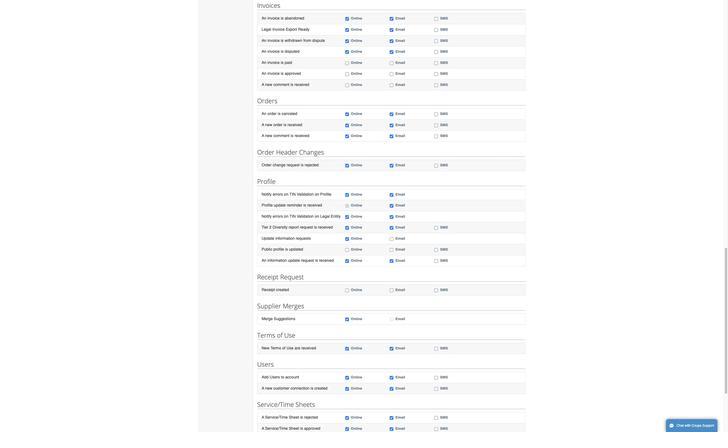 Task type: vqa. For each thing, say whether or not it's contained in the screenshot.
dialog
no



Task type: describe. For each thing, give the bounding box(es) containing it.
from
[[303, 38, 311, 43]]

updated
[[289, 247, 303, 252]]

request
[[280, 273, 304, 281]]

order for order header changes
[[257, 148, 274, 157]]

4 a from the top
[[262, 386, 264, 391]]

1 email from the top
[[395, 16, 405, 21]]

an invoice is paid
[[262, 60, 292, 65]]

2 new from the top
[[265, 123, 272, 127]]

6 email from the top
[[395, 72, 405, 76]]

invoice for paid
[[268, 60, 280, 65]]

add
[[262, 375, 269, 380]]

1 a new comment is received from the top
[[262, 82, 309, 87]]

validation for legal
[[297, 214, 314, 219]]

an for an invoice is paid
[[262, 60, 266, 65]]

profile update reminder is received
[[262, 203, 322, 208]]

tin for profile
[[289, 192, 296, 197]]

3 sms from the top
[[440, 38, 448, 43]]

sheet for approved
[[289, 427, 299, 431]]

6 online from the top
[[351, 72, 362, 76]]

2 vertical spatial request
[[301, 258, 314, 263]]

5 sms from the top
[[440, 61, 448, 65]]

18 online from the top
[[351, 259, 362, 263]]

14 email from the top
[[395, 214, 405, 219]]

report
[[289, 225, 299, 230]]

chat with coupa support
[[677, 424, 714, 428]]

ready
[[298, 27, 309, 32]]

merge
[[262, 317, 273, 321]]

withdrawn
[[285, 38, 302, 43]]

tier
[[262, 225, 268, 230]]

profile for profile update reminder is received
[[262, 203, 273, 208]]

13 email from the top
[[395, 203, 405, 208]]

order change request is rejected
[[262, 163, 319, 167]]

tier 2 diversity report request is received
[[262, 225, 333, 230]]

an invoice is disputed
[[262, 49, 299, 54]]

reminder
[[287, 203, 302, 208]]

4 sms from the top
[[440, 49, 448, 54]]

11 email from the top
[[395, 163, 405, 167]]

a service/time sheet is approved
[[262, 427, 320, 431]]

25 online from the top
[[351, 427, 362, 431]]

invoice for disputed
[[268, 49, 280, 54]]

profile
[[273, 247, 284, 252]]

sheet for rejected
[[289, 416, 299, 420]]

notify for notify errors on tin validation on legal entity
[[262, 214, 272, 219]]

1 sms from the top
[[440, 16, 448, 21]]

connection
[[291, 386, 309, 391]]

0 vertical spatial use
[[284, 331, 295, 340]]

1 vertical spatial terms
[[271, 346, 281, 351]]

24 email from the top
[[395, 416, 405, 420]]

1 vertical spatial profile
[[320, 192, 331, 197]]

rejected for order change request is rejected
[[305, 163, 319, 167]]

10 online from the top
[[351, 134, 362, 138]]

to
[[281, 375, 284, 380]]

0 vertical spatial request
[[287, 163, 300, 167]]

new terms of use are received
[[262, 346, 316, 351]]

supplier merges
[[257, 302, 304, 311]]

1 horizontal spatial approved
[[304, 427, 320, 431]]

3 email from the top
[[395, 38, 405, 43]]

5 a from the top
[[262, 416, 264, 420]]

invoice
[[272, 27, 285, 32]]

a new customer connection is created
[[262, 386, 328, 391]]

5 email from the top
[[395, 61, 405, 65]]

6 a from the top
[[262, 427, 264, 431]]

a service/time sheet is rejected
[[262, 416, 318, 420]]

diversity
[[273, 225, 288, 230]]

0 vertical spatial service/time
[[257, 400, 294, 409]]

invoice for abandoned
[[268, 16, 280, 21]]

25 email from the top
[[395, 427, 405, 431]]

coupa
[[692, 424, 702, 428]]

19 email from the top
[[395, 288, 405, 292]]

2 online from the top
[[351, 27, 362, 32]]

0 vertical spatial of
[[277, 331, 283, 340]]

0 horizontal spatial approved
[[285, 71, 301, 76]]

update information requests
[[262, 236, 311, 241]]

an invoice is abandoned
[[262, 16, 304, 21]]

paid
[[285, 60, 292, 65]]

7 sms from the top
[[440, 83, 448, 87]]

2 email from the top
[[395, 27, 405, 32]]

account
[[285, 375, 299, 380]]

profile for profile
[[257, 177, 276, 186]]

receipt for receipt created
[[262, 288, 275, 292]]

1 vertical spatial legal
[[320, 214, 330, 219]]

12 email from the top
[[395, 192, 405, 197]]

an invoice is withdrawn from dispute
[[262, 38, 325, 43]]

tin for legal
[[289, 214, 296, 219]]

0 vertical spatial order
[[268, 112, 277, 116]]

abandoned
[[285, 16, 304, 21]]

merge suggestions
[[262, 317, 295, 321]]

20 sms from the top
[[440, 427, 448, 431]]

service/time sheets
[[257, 400, 315, 409]]

5 online from the top
[[351, 61, 362, 65]]

chat with coupa support button
[[666, 420, 718, 433]]

1 new from the top
[[265, 82, 272, 87]]

terms of use
[[257, 331, 295, 340]]

21 online from the top
[[351, 346, 362, 351]]

order header changes
[[257, 148, 324, 157]]

2 a from the top
[[262, 123, 264, 127]]

service/time for a service/time sheet is rejected
[[265, 416, 288, 420]]

4 online from the top
[[351, 49, 362, 54]]

15 sms from the top
[[440, 288, 448, 292]]

disputed
[[285, 49, 299, 54]]

21 email from the top
[[395, 346, 405, 351]]

an order is canceled
[[262, 112, 297, 116]]

1 vertical spatial use
[[287, 346, 294, 351]]

notify errors on tin validation on legal entity
[[262, 214, 341, 219]]

0 vertical spatial created
[[276, 288, 289, 292]]

sheets
[[296, 400, 315, 409]]

19 sms from the top
[[440, 416, 448, 420]]

canceled
[[282, 112, 297, 116]]

8 online from the top
[[351, 112, 362, 116]]

2 comment from the top
[[273, 134, 289, 138]]

1 vertical spatial order
[[273, 123, 283, 127]]

change
[[273, 163, 286, 167]]

17 online from the top
[[351, 248, 362, 252]]



Task type: locate. For each thing, give the bounding box(es) containing it.
legal invoice export ready
[[262, 27, 309, 32]]

23 online from the top
[[351, 387, 362, 391]]

order
[[268, 112, 277, 116], [273, 123, 283, 127]]

on up the profile update reminder is received
[[284, 192, 288, 197]]

invoice for withdrawn
[[268, 38, 280, 43]]

of up "new terms of use are received"
[[277, 331, 283, 340]]

created down receipt request
[[276, 288, 289, 292]]

export
[[286, 27, 297, 32]]

customer
[[273, 386, 289, 391]]

15 email from the top
[[395, 226, 405, 230]]

invoice
[[268, 16, 280, 21], [268, 38, 280, 43], [268, 49, 280, 54], [268, 60, 280, 65], [268, 71, 280, 76]]

2 notify from the top
[[262, 214, 272, 219]]

1 vertical spatial approved
[[304, 427, 320, 431]]

notify up the profile update reminder is received
[[262, 192, 272, 197]]

11 sms from the top
[[440, 163, 448, 167]]

10 email from the top
[[395, 134, 405, 138]]

3 a from the top
[[262, 134, 264, 138]]

sheet
[[289, 416, 299, 420], [289, 427, 299, 431]]

0 vertical spatial validation
[[297, 192, 314, 197]]

5 an from the top
[[262, 71, 266, 76]]

receipt created
[[262, 288, 289, 292]]

1 vertical spatial request
[[300, 225, 313, 230]]

1 vertical spatial order
[[262, 163, 272, 167]]

invoice down an invoice is disputed
[[268, 60, 280, 65]]

suggestions
[[274, 317, 295, 321]]

request down updated
[[301, 258, 314, 263]]

0 vertical spatial receipt
[[257, 273, 279, 281]]

email
[[395, 16, 405, 21], [395, 27, 405, 32], [395, 38, 405, 43], [395, 49, 405, 54], [395, 61, 405, 65], [395, 72, 405, 76], [395, 83, 405, 87], [395, 112, 405, 116], [395, 123, 405, 127], [395, 134, 405, 138], [395, 163, 405, 167], [395, 192, 405, 197], [395, 203, 405, 208], [395, 214, 405, 219], [395, 226, 405, 230], [395, 237, 405, 241], [395, 248, 405, 252], [395, 259, 405, 263], [395, 288, 405, 292], [395, 317, 405, 321], [395, 346, 405, 351], [395, 376, 405, 380], [395, 387, 405, 391], [395, 416, 405, 420], [395, 427, 405, 431]]

1 vertical spatial receipt
[[262, 288, 275, 292]]

3 an from the top
[[262, 49, 266, 54]]

12 sms from the top
[[440, 226, 448, 230]]

2 sms from the top
[[440, 27, 448, 32]]

an
[[262, 16, 266, 21], [262, 38, 266, 43], [262, 49, 266, 54], [262, 60, 266, 65], [262, 71, 266, 76], [262, 112, 266, 116], [262, 258, 266, 263]]

1 tin from the top
[[289, 192, 296, 197]]

terms right the new
[[271, 346, 281, 351]]

with
[[685, 424, 691, 428]]

receipt up supplier
[[262, 288, 275, 292]]

an down invoices
[[262, 16, 266, 21]]

22 online from the top
[[351, 376, 362, 380]]

6 sms from the top
[[440, 72, 448, 76]]

service/time down a service/time sheet is rejected
[[265, 427, 288, 431]]

order left change
[[262, 163, 272, 167]]

dispute
[[312, 38, 325, 43]]

invoice for approved
[[268, 71, 280, 76]]

6 an from the top
[[262, 112, 266, 116]]

1 vertical spatial service/time
[[265, 416, 288, 420]]

service/time down customer
[[257, 400, 294, 409]]

on up notify errors on tin validation on legal entity
[[315, 192, 319, 197]]

1 invoice from the top
[[268, 16, 280, 21]]

an for an invoice is abandoned
[[262, 16, 266, 21]]

1 comment from the top
[[273, 82, 289, 87]]

an invoice is approved
[[262, 71, 301, 76]]

profile up entity
[[320, 192, 331, 197]]

users left to
[[270, 375, 280, 380]]

0 vertical spatial notify
[[262, 192, 272, 197]]

on down the profile update reminder is received
[[284, 214, 288, 219]]

None checkbox
[[390, 17, 394, 21], [345, 28, 349, 32], [390, 28, 394, 32], [435, 39, 438, 43], [345, 50, 349, 54], [390, 61, 394, 65], [345, 83, 349, 87], [435, 83, 438, 87], [345, 113, 349, 116], [390, 113, 394, 116], [435, 113, 438, 116], [390, 135, 394, 138], [435, 135, 438, 138], [390, 164, 394, 168], [390, 193, 394, 197], [345, 204, 349, 208], [390, 204, 394, 208], [390, 215, 394, 219], [390, 226, 394, 230], [345, 237, 349, 241], [345, 248, 349, 252], [390, 248, 394, 252], [345, 260, 349, 263], [390, 260, 394, 263], [345, 289, 349, 292], [390, 289, 394, 292], [435, 347, 438, 351], [345, 376, 349, 380], [435, 376, 438, 380], [345, 387, 349, 391], [345, 417, 349, 420], [435, 417, 438, 420], [345, 428, 349, 431], [390, 17, 394, 21], [345, 28, 349, 32], [390, 28, 394, 32], [435, 39, 438, 43], [345, 50, 349, 54], [390, 61, 394, 65], [345, 83, 349, 87], [435, 83, 438, 87], [345, 113, 349, 116], [390, 113, 394, 116], [435, 113, 438, 116], [390, 135, 394, 138], [435, 135, 438, 138], [390, 164, 394, 168], [390, 193, 394, 197], [345, 204, 349, 208], [390, 204, 394, 208], [390, 215, 394, 219], [390, 226, 394, 230], [345, 237, 349, 241], [345, 248, 349, 252], [390, 248, 394, 252], [345, 260, 349, 263], [390, 260, 394, 263], [345, 289, 349, 292], [390, 289, 394, 292], [435, 347, 438, 351], [345, 376, 349, 380], [435, 376, 438, 380], [345, 387, 349, 391], [345, 417, 349, 420], [435, 417, 438, 420], [345, 428, 349, 431]]

2 tin from the top
[[289, 214, 296, 219]]

1 vertical spatial a new comment is received
[[262, 134, 309, 138]]

1 vertical spatial tin
[[289, 214, 296, 219]]

new
[[262, 346, 269, 351]]

9 online from the top
[[351, 123, 362, 127]]

supplier
[[257, 302, 281, 311]]

an down public at bottom
[[262, 258, 266, 263]]

4 an from the top
[[262, 60, 266, 65]]

a new comment is received down an invoice is approved
[[262, 82, 309, 87]]

0 vertical spatial errors
[[273, 192, 283, 197]]

public profile is updated
[[262, 247, 303, 252]]

1 vertical spatial comment
[[273, 134, 289, 138]]

approved
[[285, 71, 301, 76], [304, 427, 320, 431]]

received
[[294, 82, 309, 87], [288, 123, 302, 127], [294, 134, 309, 138], [307, 203, 322, 208], [318, 225, 333, 230], [319, 258, 334, 263], [301, 346, 316, 351]]

12 online from the top
[[351, 192, 362, 197]]

an for an invoice is withdrawn from dispute
[[262, 38, 266, 43]]

order up change
[[257, 148, 274, 157]]

update down updated
[[288, 258, 300, 263]]

request up requests on the bottom
[[300, 225, 313, 230]]

invoice down an invoice is paid
[[268, 71, 280, 76]]

7 an from the top
[[262, 258, 266, 263]]

notify errors on tin validation on profile
[[262, 192, 331, 197]]

16 online from the top
[[351, 237, 362, 241]]

invoices
[[257, 1, 280, 10]]

0 vertical spatial comment
[[273, 82, 289, 87]]

errors up the profile update reminder is received
[[273, 192, 283, 197]]

of
[[277, 331, 283, 340], [282, 346, 286, 351]]

22 email from the top
[[395, 376, 405, 380]]

support
[[703, 424, 714, 428]]

a new comment is received
[[262, 82, 309, 87], [262, 134, 309, 138]]

0 vertical spatial tin
[[289, 192, 296, 197]]

approved down paid
[[285, 71, 301, 76]]

validation for profile
[[297, 192, 314, 197]]

service/time down service/time sheets
[[265, 416, 288, 420]]

18 email from the top
[[395, 259, 405, 263]]

0 vertical spatial terms
[[257, 331, 275, 340]]

1 vertical spatial information
[[268, 258, 287, 263]]

None checkbox
[[345, 17, 349, 21], [435, 17, 438, 21], [435, 28, 438, 32], [345, 39, 349, 43], [390, 39, 394, 43], [390, 50, 394, 54], [435, 50, 438, 54], [345, 61, 349, 65], [435, 61, 438, 65], [345, 72, 349, 76], [390, 72, 394, 76], [435, 72, 438, 76], [390, 83, 394, 87], [345, 124, 349, 127], [390, 124, 394, 127], [435, 124, 438, 127], [345, 135, 349, 138], [345, 164, 349, 168], [435, 164, 438, 168], [345, 193, 349, 197], [345, 215, 349, 219], [345, 226, 349, 230], [435, 226, 438, 230], [390, 237, 394, 241], [435, 248, 438, 252], [435, 260, 438, 263], [435, 289, 438, 292], [345, 318, 349, 322], [390, 318, 394, 322], [345, 347, 349, 351], [390, 347, 394, 351], [390, 376, 394, 380], [390, 387, 394, 391], [435, 387, 438, 391], [390, 417, 394, 420], [390, 428, 394, 431], [435, 428, 438, 431], [345, 17, 349, 21], [435, 17, 438, 21], [435, 28, 438, 32], [345, 39, 349, 43], [390, 39, 394, 43], [390, 50, 394, 54], [435, 50, 438, 54], [345, 61, 349, 65], [435, 61, 438, 65], [345, 72, 349, 76], [390, 72, 394, 76], [435, 72, 438, 76], [390, 83, 394, 87], [345, 124, 349, 127], [390, 124, 394, 127], [435, 124, 438, 127], [345, 135, 349, 138], [345, 164, 349, 168], [435, 164, 438, 168], [345, 193, 349, 197], [345, 215, 349, 219], [345, 226, 349, 230], [435, 226, 438, 230], [390, 237, 394, 241], [435, 248, 438, 252], [435, 260, 438, 263], [435, 289, 438, 292], [345, 318, 349, 322], [390, 318, 394, 322], [345, 347, 349, 351], [390, 347, 394, 351], [390, 376, 394, 380], [390, 387, 394, 391], [435, 387, 438, 391], [390, 417, 394, 420], [390, 428, 394, 431], [435, 428, 438, 431]]

16 email from the top
[[395, 237, 405, 241]]

update left reminder
[[274, 203, 286, 208]]

request down order header changes
[[287, 163, 300, 167]]

rejected down changes
[[305, 163, 319, 167]]

terms up the new
[[257, 331, 275, 340]]

0 vertical spatial legal
[[262, 27, 271, 32]]

0 vertical spatial users
[[257, 360, 274, 369]]

0 horizontal spatial update
[[274, 203, 286, 208]]

0 vertical spatial a new comment is received
[[262, 82, 309, 87]]

an for an invoice is disputed
[[262, 49, 266, 54]]

1 vertical spatial sheet
[[289, 427, 299, 431]]

0 vertical spatial information
[[275, 236, 295, 241]]

7 online from the top
[[351, 83, 362, 87]]

legal
[[262, 27, 271, 32], [320, 214, 330, 219]]

invoice down invoice
[[268, 38, 280, 43]]

profile down change
[[257, 177, 276, 186]]

an down an invoice is paid
[[262, 71, 266, 76]]

notify for notify errors on tin validation on profile
[[262, 192, 272, 197]]

an for an order is canceled
[[262, 112, 266, 116]]

service/time
[[257, 400, 294, 409], [265, 416, 288, 420], [265, 427, 288, 431]]

3 new from the top
[[265, 134, 272, 138]]

1 notify from the top
[[262, 192, 272, 197]]

24 online from the top
[[351, 416, 362, 420]]

2 vertical spatial service/time
[[265, 427, 288, 431]]

8 email from the top
[[395, 112, 405, 116]]

update
[[274, 203, 286, 208], [288, 258, 300, 263]]

2 validation from the top
[[297, 214, 314, 219]]

update
[[262, 236, 274, 241]]

1 errors from the top
[[273, 192, 283, 197]]

1 validation from the top
[[297, 192, 314, 197]]

9 email from the top
[[395, 123, 405, 127]]

entity
[[331, 214, 341, 219]]

1 horizontal spatial created
[[314, 386, 328, 391]]

13 online from the top
[[351, 203, 362, 208]]

20 email from the top
[[395, 317, 405, 321]]

1 vertical spatial rejected
[[304, 416, 318, 420]]

an down an invoice is disputed
[[262, 60, 266, 65]]

information for an
[[268, 258, 287, 263]]

merges
[[283, 302, 304, 311]]

an up an invoice is disputed
[[262, 38, 266, 43]]

tin down the profile update reminder is received
[[289, 214, 296, 219]]

15 online from the top
[[351, 226, 362, 230]]

13 sms from the top
[[440, 248, 448, 252]]

order for order change request is rejected
[[262, 163, 272, 167]]

users
[[257, 360, 274, 369], [270, 375, 280, 380]]

is
[[281, 16, 284, 21], [281, 38, 284, 43], [281, 49, 284, 54], [281, 60, 284, 65], [281, 71, 284, 76], [291, 82, 293, 87], [278, 112, 281, 116], [284, 123, 286, 127], [291, 134, 293, 138], [301, 163, 304, 167], [303, 203, 306, 208], [314, 225, 317, 230], [285, 247, 288, 252], [315, 258, 318, 263], [311, 386, 313, 391], [300, 416, 303, 420], [300, 427, 303, 431]]

2 errors from the top
[[273, 214, 283, 219]]

information for update
[[275, 236, 295, 241]]

header
[[276, 148, 298, 157]]

notify
[[262, 192, 272, 197], [262, 214, 272, 219]]

invoice up an invoice is paid
[[268, 49, 280, 54]]

an for an information update request is received
[[262, 258, 266, 263]]

0 vertical spatial sheet
[[289, 416, 299, 420]]

changes
[[299, 148, 324, 157]]

profile up tier
[[262, 203, 273, 208]]

public
[[262, 247, 272, 252]]

errors
[[273, 192, 283, 197], [273, 214, 283, 219]]

7 email from the top
[[395, 83, 405, 87]]

request
[[287, 163, 300, 167], [300, 225, 313, 230], [301, 258, 314, 263]]

new down an order is canceled
[[265, 123, 272, 127]]

validation up the tier 2 diversity report request is received
[[297, 214, 314, 219]]

created right 'connection' at the bottom of page
[[314, 386, 328, 391]]

tin
[[289, 192, 296, 197], [289, 214, 296, 219]]

a
[[262, 82, 264, 87], [262, 123, 264, 127], [262, 134, 264, 138], [262, 386, 264, 391], [262, 416, 264, 420], [262, 427, 264, 431]]

3 online from the top
[[351, 38, 362, 43]]

2 a new comment is received from the top
[[262, 134, 309, 138]]

18 sms from the top
[[440, 387, 448, 391]]

requests
[[296, 236, 311, 241]]

terms
[[257, 331, 275, 340], [271, 346, 281, 351]]

0 vertical spatial approved
[[285, 71, 301, 76]]

17 sms from the top
[[440, 376, 448, 380]]

use up "new terms of use are received"
[[284, 331, 295, 340]]

4 invoice from the top
[[268, 60, 280, 65]]

errors for notify errors on tin validation on profile
[[273, 192, 283, 197]]

created
[[276, 288, 289, 292], [314, 386, 328, 391]]

tin up the profile update reminder is received
[[289, 192, 296, 197]]

comment down a new order is received
[[273, 134, 289, 138]]

a new order is received
[[262, 123, 302, 127]]

1 a from the top
[[262, 82, 264, 87]]

1 horizontal spatial update
[[288, 258, 300, 263]]

use left are
[[287, 346, 294, 351]]

profile
[[257, 177, 276, 186], [320, 192, 331, 197], [262, 203, 273, 208]]

1 vertical spatial notify
[[262, 214, 272, 219]]

comment down an invoice is approved
[[273, 82, 289, 87]]

information up public profile is updated
[[275, 236, 295, 241]]

errors for notify errors on tin validation on legal entity
[[273, 214, 283, 219]]

1 vertical spatial created
[[314, 386, 328, 391]]

users up add
[[257, 360, 274, 369]]

on
[[284, 192, 288, 197], [315, 192, 319, 197], [284, 214, 288, 219], [315, 214, 319, 219]]

1 horizontal spatial legal
[[320, 214, 330, 219]]

1 sheet from the top
[[289, 416, 299, 420]]

16 sms from the top
[[440, 346, 448, 351]]

rejected
[[305, 163, 319, 167], [304, 416, 318, 420]]

approved down sheets
[[304, 427, 320, 431]]

1 online from the top
[[351, 16, 362, 21]]

validation up reminder
[[297, 192, 314, 197]]

of left are
[[282, 346, 286, 351]]

8 sms from the top
[[440, 112, 448, 116]]

0 horizontal spatial created
[[276, 288, 289, 292]]

20 online from the top
[[351, 317, 362, 321]]

1 vertical spatial of
[[282, 346, 286, 351]]

sheet down a service/time sheet is rejected
[[289, 427, 299, 431]]

chat
[[677, 424, 684, 428]]

new
[[265, 82, 272, 87], [265, 123, 272, 127], [265, 134, 272, 138], [265, 386, 272, 391]]

9 sms from the top
[[440, 123, 448, 127]]

2 invoice from the top
[[268, 38, 280, 43]]

5 invoice from the top
[[268, 71, 280, 76]]

1 vertical spatial users
[[270, 375, 280, 380]]

invoice up invoice
[[268, 16, 280, 21]]

are
[[295, 346, 300, 351]]

errors up 'diversity'
[[273, 214, 283, 219]]

2 vertical spatial profile
[[262, 203, 273, 208]]

order down the orders
[[268, 112, 277, 116]]

order
[[257, 148, 274, 157], [262, 163, 272, 167]]

rejected for a service/time sheet is rejected
[[304, 416, 318, 420]]

order down an order is canceled
[[273, 123, 283, 127]]

use
[[284, 331, 295, 340], [287, 346, 294, 351]]

rejected down sheets
[[304, 416, 318, 420]]

an information update request is received
[[262, 258, 334, 263]]

an for an invoice is approved
[[262, 71, 266, 76]]

new down a new order is received
[[265, 134, 272, 138]]

legal left entity
[[320, 214, 330, 219]]

0 vertical spatial rejected
[[305, 163, 319, 167]]

4 email from the top
[[395, 49, 405, 54]]

information down profile
[[268, 258, 287, 263]]

1 vertical spatial errors
[[273, 214, 283, 219]]

a new comment is received down a new order is received
[[262, 134, 309, 138]]

receipt request
[[257, 273, 304, 281]]

0 vertical spatial order
[[257, 148, 274, 157]]

comment
[[273, 82, 289, 87], [273, 134, 289, 138]]

new up the orders
[[265, 82, 272, 87]]

23 email from the top
[[395, 387, 405, 391]]

receipt up receipt created
[[257, 273, 279, 281]]

online
[[351, 16, 362, 21], [351, 27, 362, 32], [351, 38, 362, 43], [351, 49, 362, 54], [351, 61, 362, 65], [351, 72, 362, 76], [351, 83, 362, 87], [351, 112, 362, 116], [351, 123, 362, 127], [351, 134, 362, 138], [351, 163, 362, 167], [351, 192, 362, 197], [351, 203, 362, 208], [351, 214, 362, 219], [351, 226, 362, 230], [351, 237, 362, 241], [351, 248, 362, 252], [351, 259, 362, 263], [351, 288, 362, 292], [351, 317, 362, 321], [351, 346, 362, 351], [351, 376, 362, 380], [351, 387, 362, 391], [351, 416, 362, 420], [351, 427, 362, 431]]

17 email from the top
[[395, 248, 405, 252]]

14 online from the top
[[351, 214, 362, 219]]

19 online from the top
[[351, 288, 362, 292]]

0 vertical spatial profile
[[257, 177, 276, 186]]

2 sheet from the top
[[289, 427, 299, 431]]

0 horizontal spatial legal
[[262, 27, 271, 32]]

14 sms from the top
[[440, 259, 448, 263]]

on left entity
[[315, 214, 319, 219]]

2
[[269, 225, 272, 230]]

0 vertical spatial update
[[274, 203, 286, 208]]

1 vertical spatial validation
[[297, 214, 314, 219]]

orders
[[257, 96, 277, 105]]

sms
[[440, 16, 448, 21], [440, 27, 448, 32], [440, 38, 448, 43], [440, 49, 448, 54], [440, 61, 448, 65], [440, 72, 448, 76], [440, 83, 448, 87], [440, 112, 448, 116], [440, 123, 448, 127], [440, 134, 448, 138], [440, 163, 448, 167], [440, 226, 448, 230], [440, 248, 448, 252], [440, 259, 448, 263], [440, 288, 448, 292], [440, 346, 448, 351], [440, 376, 448, 380], [440, 387, 448, 391], [440, 416, 448, 420], [440, 427, 448, 431]]

1 an from the top
[[262, 16, 266, 21]]

add users to account
[[262, 375, 299, 380]]

2 an from the top
[[262, 38, 266, 43]]

an down the orders
[[262, 112, 266, 116]]

notify up tier
[[262, 214, 272, 219]]

receipt for receipt request
[[257, 273, 279, 281]]

service/time for a service/time sheet is approved
[[265, 427, 288, 431]]

legal left invoice
[[262, 27, 271, 32]]

new down add
[[265, 386, 272, 391]]

4 new from the top
[[265, 386, 272, 391]]

sheet up "a service/time sheet is approved"
[[289, 416, 299, 420]]

receipt
[[257, 273, 279, 281], [262, 288, 275, 292]]

an up an invoice is paid
[[262, 49, 266, 54]]

10 sms from the top
[[440, 134, 448, 138]]

11 online from the top
[[351, 163, 362, 167]]

1 vertical spatial update
[[288, 258, 300, 263]]



